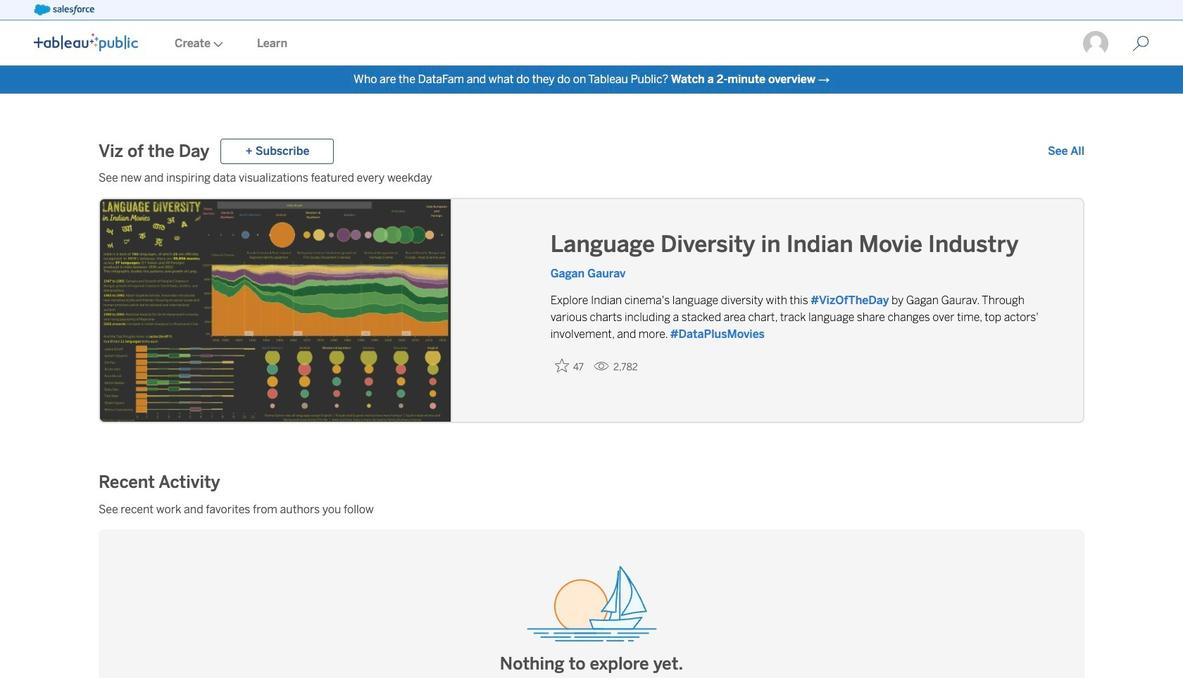 Task type: describe. For each thing, give the bounding box(es) containing it.
add favorite image
[[555, 359, 569, 373]]

Add Favorite button
[[551, 354, 588, 378]]

logo image
[[34, 33, 138, 51]]

go to search image
[[1116, 35, 1166, 52]]

see recent work and favorites from authors you follow element
[[99, 501, 1085, 518]]



Task type: vqa. For each thing, say whether or not it's contained in the screenshot.
second Add Favorite button from the right
no



Task type: locate. For each thing, give the bounding box(es) containing it.
salesforce logo image
[[34, 4, 94, 15]]

see all viz of the day element
[[1048, 143, 1085, 160]]

tableau public viz of the day image
[[100, 199, 452, 425]]

create image
[[211, 42, 223, 47]]

viz of the day heading
[[99, 140, 209, 163]]

recent activity heading
[[99, 471, 220, 493]]

see new and inspiring data visualizations featured every weekday element
[[99, 170, 1085, 187]]

christina.overa image
[[1082, 30, 1110, 58]]



